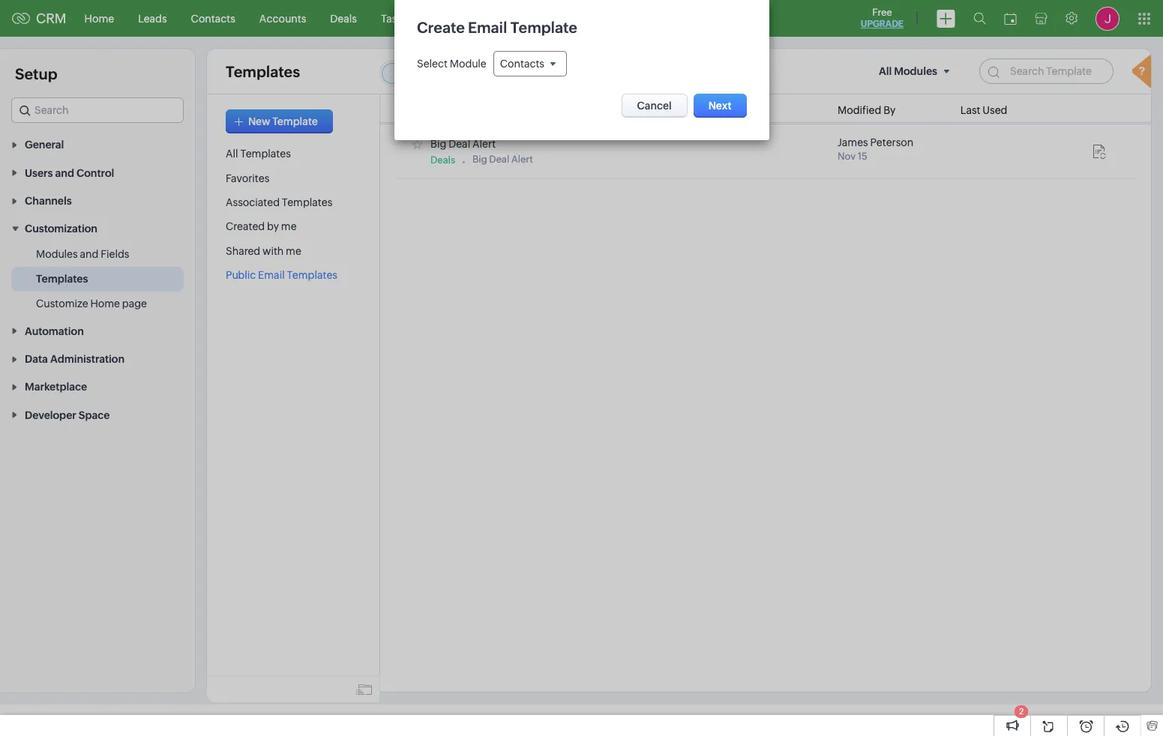 Task type: vqa. For each thing, say whether or not it's contained in the screenshot.
leftmost Company
no



Task type: describe. For each thing, give the bounding box(es) containing it.
create email
[[417, 19, 507, 36]]

public email templates
[[226, 269, 338, 281]]

template for new template
[[273, 116, 318, 128]]

created by me
[[226, 221, 297, 233]]

accounts
[[259, 12, 306, 24]]

Search Template text field
[[980, 59, 1114, 84]]

2
[[1019, 707, 1024, 716]]

james peterson link
[[838, 137, 914, 149]]

tasks link
[[369, 0, 420, 36]]

contacts for contacts link
[[191, 12, 235, 24]]

created by me link
[[226, 221, 297, 233]]

customize home page
[[36, 298, 147, 310]]

associated
[[226, 197, 280, 209]]

0 vertical spatial deal
[[449, 138, 470, 150]]

fields
[[101, 249, 129, 261]]

modules and fields link
[[36, 247, 129, 262]]

public
[[226, 269, 256, 281]]

templates inside customization region
[[36, 273, 88, 285]]

big deal alert link
[[431, 138, 496, 150]]

templates link
[[36, 272, 88, 287]]

home inside customization region
[[90, 298, 120, 310]]

new template
[[248, 116, 318, 128]]

new template button
[[226, 110, 333, 134]]

james
[[838, 137, 868, 149]]

shared with me
[[226, 245, 301, 257]]

page
[[122, 298, 147, 310]]

1 horizontal spatial big
[[473, 154, 487, 165]]

customization button
[[0, 215, 195, 243]]

customization
[[25, 223, 97, 235]]

reports
[[549, 12, 587, 24]]

templates up 'new'
[[226, 63, 300, 80]]

and
[[80, 249, 99, 261]]

new
[[248, 116, 271, 128]]

deals link
[[318, 0, 369, 36]]

0 horizontal spatial deals
[[330, 12, 357, 24]]

james peterson nov 15
[[838, 137, 914, 162]]

crm
[[36, 11, 66, 26]]

peterson
[[871, 137, 914, 149]]

free
[[873, 7, 892, 18]]

0 vertical spatial big
[[431, 138, 447, 150]]

calls link
[[489, 0, 537, 36]]

setup
[[15, 65, 57, 83]]

associated templates
[[226, 197, 333, 209]]

last used
[[961, 104, 1008, 116]]

tasks
[[381, 12, 408, 24]]

me for created by me
[[281, 221, 297, 233]]

module
[[450, 58, 486, 70]]

shared
[[226, 245, 260, 257]]

Contacts field
[[494, 51, 567, 77]]

with
[[263, 245, 284, 257]]



Task type: locate. For each thing, give the bounding box(es) containing it.
home
[[84, 12, 114, 24], [90, 298, 120, 310]]

0 horizontal spatial deal
[[449, 138, 470, 150]]

me right with
[[286, 245, 301, 257]]

1 vertical spatial big
[[473, 154, 487, 165]]

0 vertical spatial email
[[398, 67, 426, 80]]

all
[[226, 148, 238, 160]]

calls
[[501, 12, 525, 24]]

0 vertical spatial big deal alert
[[431, 138, 496, 150]]

modified
[[838, 104, 882, 116]]

profile image
[[1096, 6, 1120, 30]]

customize
[[36, 298, 88, 310]]

nov
[[838, 151, 856, 162]]

used
[[983, 104, 1008, 116]]

contacts down create email template on the left top of page
[[500, 58, 544, 70]]

template for create email template
[[510, 19, 577, 36]]

0 horizontal spatial alert
[[473, 138, 496, 150]]

templates up customize
[[36, 273, 88, 285]]

home left page
[[90, 298, 120, 310]]

all templates link
[[226, 148, 291, 160]]

0 horizontal spatial big
[[431, 138, 447, 150]]

favorites link
[[226, 172, 270, 184]]

big
[[431, 138, 447, 150], [473, 154, 487, 165]]

templates up the created by me
[[282, 197, 333, 209]]

1 vertical spatial big deal alert
[[473, 154, 533, 165]]

home right the crm
[[84, 12, 114, 24]]

deals left 'tasks'
[[330, 12, 357, 24]]

me
[[281, 221, 297, 233], [286, 245, 301, 257]]

1 vertical spatial deal
[[489, 154, 510, 165]]

reports link
[[537, 0, 599, 36]]

contacts link
[[179, 0, 247, 36]]

all templates
[[226, 148, 291, 160]]

deals
[[330, 12, 357, 24], [431, 154, 455, 166]]

alert
[[473, 138, 496, 150], [512, 154, 533, 165]]

modules
[[36, 249, 78, 261]]

free upgrade
[[861, 7, 904, 29]]

contacts right leads link
[[191, 12, 235, 24]]

by
[[884, 104, 896, 116]]

0 vertical spatial home
[[84, 12, 114, 24]]

None button
[[622, 94, 688, 118], [694, 94, 747, 118], [622, 94, 688, 118], [694, 94, 747, 118]]

modules and fields
[[36, 249, 129, 261]]

upgrade
[[861, 19, 904, 29]]

last
[[961, 104, 981, 116]]

modified by
[[838, 104, 896, 116]]

created
[[226, 221, 265, 233]]

shared with me link
[[226, 245, 301, 257]]

1 vertical spatial home
[[90, 298, 120, 310]]

contacts for "contacts" field
[[500, 58, 544, 70]]

0 horizontal spatial contacts
[[191, 12, 235, 24]]

1 vertical spatial alert
[[512, 154, 533, 165]]

associated templates link
[[226, 197, 333, 209]]

select module
[[417, 58, 486, 70]]

1 vertical spatial email
[[258, 269, 285, 281]]

templates up favorites
[[240, 148, 291, 160]]

by
[[267, 221, 279, 233]]

template right 'new'
[[273, 116, 318, 128]]

select
[[417, 58, 447, 70]]

favorites
[[226, 172, 270, 184]]

email link
[[382, 63, 442, 84]]

profile element
[[1087, 0, 1129, 36]]

accounts link
[[247, 0, 318, 36]]

deals down big deal alert 'link'
[[431, 154, 455, 166]]

me right by
[[281, 221, 297, 233]]

home link
[[72, 0, 126, 36]]

customize home page link
[[36, 297, 147, 312]]

email down with
[[258, 269, 285, 281]]

15
[[858, 151, 868, 162]]

meetings link
[[420, 0, 489, 36]]

0 vertical spatial contacts
[[191, 12, 235, 24]]

meetings
[[432, 12, 477, 24]]

contacts
[[191, 12, 235, 24], [500, 58, 544, 70]]

1 horizontal spatial deals
[[431, 154, 455, 166]]

0 horizontal spatial email
[[258, 269, 285, 281]]

email
[[398, 67, 426, 80], [258, 269, 285, 281]]

template inside button
[[273, 116, 318, 128]]

create email template
[[417, 19, 577, 36]]

1 vertical spatial deals
[[431, 154, 455, 166]]

1 horizontal spatial template
[[510, 19, 577, 36]]

customization region
[[0, 243, 195, 317]]

1 vertical spatial me
[[286, 245, 301, 257]]

1 vertical spatial contacts
[[500, 58, 544, 70]]

0 vertical spatial alert
[[473, 138, 496, 150]]

1 horizontal spatial alert
[[512, 154, 533, 165]]

contacts inside field
[[500, 58, 544, 70]]

me for shared with me
[[286, 245, 301, 257]]

1 horizontal spatial contacts
[[500, 58, 544, 70]]

1 vertical spatial template
[[273, 116, 318, 128]]

email left module
[[398, 67, 426, 80]]

0 vertical spatial template
[[510, 19, 577, 36]]

big deal alert
[[431, 138, 496, 150], [473, 154, 533, 165]]

0 vertical spatial deals
[[330, 12, 357, 24]]

public email templates link
[[226, 269, 338, 281]]

template up "contacts" field
[[510, 19, 577, 36]]

0 vertical spatial me
[[281, 221, 297, 233]]

templates
[[226, 63, 300, 80], [240, 148, 291, 160], [282, 197, 333, 209], [287, 269, 338, 281], [36, 273, 88, 285]]

1 horizontal spatial email
[[398, 67, 426, 80]]

1 horizontal spatial deal
[[489, 154, 510, 165]]

template
[[510, 19, 577, 36], [273, 116, 318, 128]]

leads link
[[126, 0, 179, 36]]

0 horizontal spatial template
[[273, 116, 318, 128]]

deal
[[449, 138, 470, 150], [489, 154, 510, 165]]

crm link
[[12, 11, 66, 26]]

leads
[[138, 12, 167, 24]]

templates down shared with me link
[[287, 269, 338, 281]]



